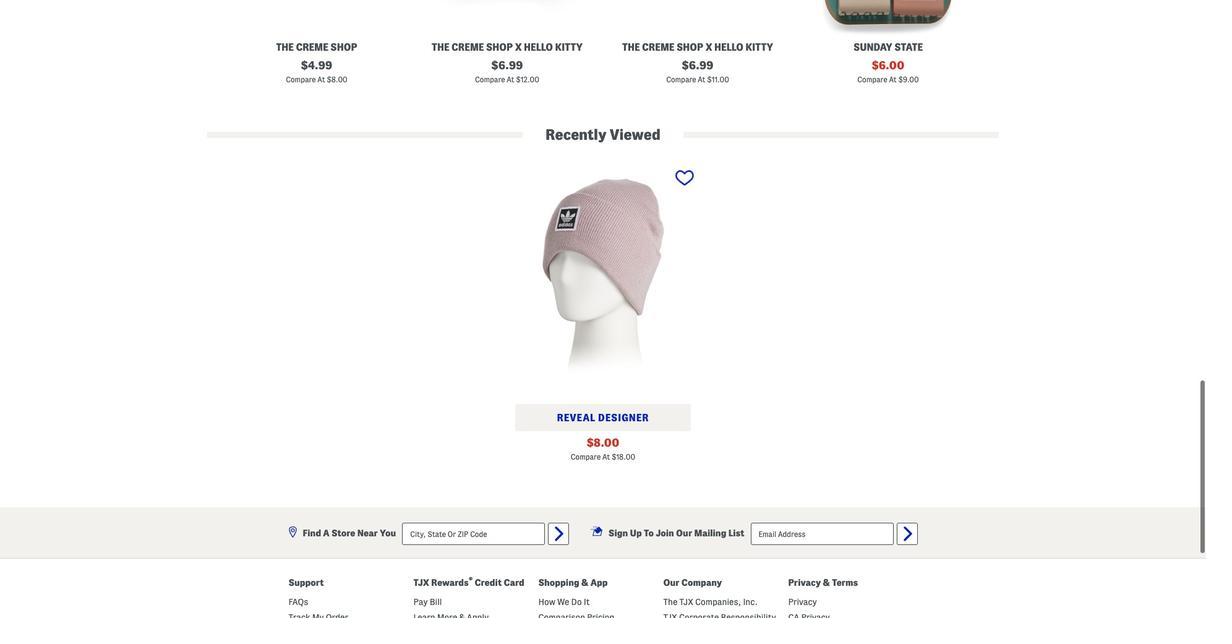Task type: locate. For each thing, give the bounding box(es) containing it.
6.99 inside 6.99 compare at 12.00
[[499, 58, 523, 69]]

0 vertical spatial privacy
[[789, 576, 822, 586]]

1 kitty from the left
[[556, 40, 583, 51]]

compare inside 6.00 compare at 9.00
[[858, 74, 888, 82]]

& left app
[[582, 576, 589, 586]]

privacy up privacy link on the bottom of the page
[[789, 576, 822, 586]]

shop up '4.99'
[[331, 40, 357, 51]]

faqs
[[289, 595, 308, 605]]

compare inside 6.99 compare at 12.00
[[475, 74, 505, 82]]

how
[[539, 595, 556, 605]]

1 horizontal spatial creme
[[452, 40, 484, 51]]

creme up 6.99 compare at 12.00
[[452, 40, 484, 51]]

how we do it link
[[539, 595, 590, 605]]

1 6.99 from the left
[[499, 58, 523, 69]]

x up the '6.99 compare at 11.00'
[[706, 40, 713, 51]]

6.99 for 6.99 compare at 11.00
[[689, 58, 714, 69]]

x
[[515, 40, 522, 51], [706, 40, 713, 51]]

at left "18.00"
[[603, 451, 610, 459]]

the creme shop x hello kitty up 6.99 compare at 12.00
[[432, 40, 583, 51]]

shop for 6.99 compare at 12.00
[[486, 40, 513, 51]]

the creme shop x hello kitty
[[432, 40, 583, 51], [623, 40, 774, 51]]

1 x from the left
[[515, 40, 522, 51]]

at inside "8.00 compare at 18.00"
[[603, 451, 610, 459]]

6.99 compare at 11.00
[[667, 58, 730, 82]]

state
[[895, 40, 924, 51]]

it
[[584, 595, 590, 605]]

compare left 12.00
[[475, 74, 505, 82]]

find
[[303, 526, 321, 536]]

our up the on the right bottom of page
[[664, 576, 680, 586]]

our right join
[[677, 526, 693, 536]]

hello for 6.99 compare at 11.00
[[715, 40, 744, 51]]

2 creme from the left
[[452, 40, 484, 51]]

1 horizontal spatial hello
[[715, 40, 744, 51]]

& left "terms" at the right of the page
[[823, 576, 831, 586]]

a
[[323, 526, 330, 536]]

at left 12.00
[[507, 74, 515, 82]]

6.99 inside the '6.99 compare at 11.00'
[[689, 58, 714, 69]]

shop up 6.99 compare at 12.00
[[486, 40, 513, 51]]

2 shop from the left
[[486, 40, 513, 51]]

1 horizontal spatial 6.99
[[689, 58, 714, 69]]

&
[[582, 576, 589, 586], [823, 576, 831, 586]]

0 vertical spatial tjx
[[414, 576, 430, 586]]

0 horizontal spatial 6.99
[[499, 58, 523, 69]]

3 shop from the left
[[677, 40, 704, 51]]

1 & from the left
[[582, 576, 589, 586]]

privacy down "privacy & terms"
[[789, 595, 817, 605]]

2 kitty from the left
[[746, 40, 774, 51]]

1 the from the left
[[276, 40, 294, 51]]

at for 8.00 compare at 18.00
[[603, 451, 610, 459]]

0 horizontal spatial the creme shop x hello kitty
[[432, 40, 583, 51]]

compare down 6.00
[[858, 74, 888, 82]]

at down 6.00
[[890, 74, 897, 82]]

compare
[[286, 74, 316, 82], [475, 74, 505, 82], [667, 74, 697, 82], [858, 74, 888, 82], [571, 451, 601, 459]]

tjx right the on the right bottom of page
[[680, 595, 694, 605]]

2 hello from the left
[[715, 40, 744, 51]]

find a store near you link
[[289, 525, 396, 536]]

the creme shop x hello kitty up the '6.99 compare at 11.00'
[[623, 40, 774, 51]]

sunday
[[854, 40, 893, 51]]

at inside 6.00 compare at 9.00
[[890, 74, 897, 82]]

3 the from the left
[[623, 40, 640, 51]]

x up 6.99 compare at 12.00
[[515, 40, 522, 51]]

hello up 11.00
[[715, 40, 744, 51]]

the creme shop
[[276, 40, 357, 51]]

8.00 inside 4.99 compare at 8.00
[[332, 74, 348, 82]]

1 vertical spatial privacy
[[789, 595, 817, 605]]

the for 6.99 compare at 12.00
[[432, 40, 450, 51]]

2 & from the left
[[823, 576, 831, 586]]

6.99 up 12.00
[[499, 58, 523, 69]]

pay bill link
[[414, 595, 442, 605]]

1 hello from the left
[[524, 40, 553, 51]]

sign
[[609, 526, 628, 536]]

1 horizontal spatial x
[[706, 40, 713, 51]]

compare left 11.00
[[667, 74, 697, 82]]

1 shop from the left
[[331, 40, 357, 51]]

4.99 compare at 8.00
[[286, 58, 348, 82]]

pay
[[414, 595, 428, 605]]

at left 11.00
[[698, 74, 706, 82]]

6.00
[[879, 58, 905, 69]]

recently viewed
[[546, 125, 661, 140]]

the
[[276, 40, 294, 51], [432, 40, 450, 51], [623, 40, 640, 51]]

1 horizontal spatial the
[[432, 40, 450, 51]]

0 vertical spatial our
[[677, 526, 693, 536]]

creme up '4.99'
[[296, 40, 329, 51]]

x for 6.99 compare at 12.00
[[515, 40, 522, 51]]

hello kitty plush spa headband image
[[415, 0, 600, 35]]

sign up to join our mailing list
[[609, 526, 745, 536]]

kitty
[[556, 40, 583, 51], [746, 40, 774, 51]]

our
[[677, 526, 693, 536], [664, 576, 680, 586]]

compare down '4.99'
[[286, 74, 316, 82]]

8.00 up "18.00"
[[594, 435, 620, 447]]

1 horizontal spatial kitty
[[746, 40, 774, 51]]

hello
[[524, 40, 553, 51], [715, 40, 744, 51]]

compare inside the '6.99 compare at 11.00'
[[667, 74, 697, 82]]

3 creme from the left
[[643, 40, 675, 51]]

0 horizontal spatial tjx
[[414, 576, 430, 586]]

2 privacy from the top
[[789, 595, 817, 605]]

1 horizontal spatial &
[[823, 576, 831, 586]]

creme up the '6.99 compare at 11.00'
[[643, 40, 675, 51]]

shop up the '6.99 compare at 11.00'
[[677, 40, 704, 51]]

privacy
[[789, 576, 822, 586], [789, 595, 817, 605]]

compare inside "8.00 compare at 18.00"
[[571, 451, 601, 459]]

2 x from the left
[[706, 40, 713, 51]]

creme
[[296, 40, 329, 51], [452, 40, 484, 51], [643, 40, 675, 51]]

the tjx companies, inc.
[[664, 595, 758, 605]]

1 horizontal spatial the creme shop x hello kitty
[[623, 40, 774, 51]]

1 creme from the left
[[296, 40, 329, 51]]

tjx inside tjx rewards ® credit card
[[414, 576, 430, 586]]

the creme shop x hello kitty for 6.99 compare at 12.00
[[432, 40, 583, 51]]

tjx rewards ® credit card
[[414, 575, 525, 586]]

faqs link
[[289, 595, 308, 605]]

at
[[318, 74, 325, 82], [507, 74, 515, 82], [698, 74, 706, 82], [890, 74, 897, 82], [603, 451, 610, 459]]

inc.
[[744, 595, 758, 605]]

18.00
[[617, 451, 636, 459]]

designer
[[599, 411, 650, 421]]

0 horizontal spatial hello
[[524, 40, 553, 51]]

our company
[[664, 576, 723, 586]]

hello up 12.00
[[524, 40, 553, 51]]

at inside 6.99 compare at 12.00
[[507, 74, 515, 82]]

1 vertical spatial tjx
[[680, 595, 694, 605]]

0 horizontal spatial creme
[[296, 40, 329, 51]]

0 horizontal spatial 8.00
[[332, 74, 348, 82]]

2 the from the left
[[432, 40, 450, 51]]

privacy for privacy link on the bottom of the page
[[789, 595, 817, 605]]

find a store near you
[[303, 526, 396, 536]]

2 horizontal spatial the
[[623, 40, 640, 51]]

at down '4.99'
[[318, 74, 325, 82]]

1 horizontal spatial shop
[[486, 40, 513, 51]]

None submit
[[549, 521, 570, 543], [897, 521, 918, 543], [549, 521, 570, 543], [897, 521, 918, 543]]

0 horizontal spatial &
[[582, 576, 589, 586]]

6.99
[[499, 58, 523, 69], [689, 58, 714, 69]]

bill
[[430, 595, 442, 605]]

at inside 4.99 compare at 8.00
[[318, 74, 325, 82]]

compare left "18.00"
[[571, 451, 601, 459]]

0 horizontal spatial x
[[515, 40, 522, 51]]

tjx
[[414, 576, 430, 586], [680, 595, 694, 605]]

1 privacy from the top
[[789, 576, 822, 586]]

2 6.99 from the left
[[689, 58, 714, 69]]

compare for 6.99 compare at 12.00
[[475, 74, 505, 82]]

card
[[504, 576, 525, 586]]

shop for 4.99 compare at 8.00
[[331, 40, 357, 51]]

9.00
[[904, 74, 920, 82]]

1 the creme shop x hello kitty from the left
[[432, 40, 583, 51]]

0 horizontal spatial shop
[[331, 40, 357, 51]]

privacy link
[[789, 595, 817, 605]]

at for 6.99 compare at 11.00
[[698, 74, 706, 82]]

1 horizontal spatial 8.00
[[594, 435, 620, 447]]

0 horizontal spatial the
[[276, 40, 294, 51]]

0 horizontal spatial kitty
[[556, 40, 583, 51]]

2 the creme shop x hello kitty from the left
[[623, 40, 774, 51]]

the for 6.99 compare at 11.00
[[623, 40, 640, 51]]

compare inside 4.99 compare at 8.00
[[286, 74, 316, 82]]

terms
[[833, 576, 859, 586]]

shop
[[331, 40, 357, 51], [486, 40, 513, 51], [677, 40, 704, 51]]

tjx up pay at the bottom
[[414, 576, 430, 586]]

8.00 down '4.99'
[[332, 74, 348, 82]]

at inside the '6.99 compare at 11.00'
[[698, 74, 706, 82]]

6.99 up 11.00
[[689, 58, 714, 69]]

2 horizontal spatial creme
[[643, 40, 675, 51]]

0 vertical spatial 8.00
[[332, 74, 348, 82]]

privacy for privacy & terms
[[789, 576, 822, 586]]

creme for 6.99 compare at 12.00
[[452, 40, 484, 51]]

8.00
[[332, 74, 348, 82], [594, 435, 620, 447]]

mailing
[[695, 526, 727, 536]]

2 horizontal spatial shop
[[677, 40, 704, 51]]

1 vertical spatial 8.00
[[594, 435, 620, 447]]

& for shopping
[[582, 576, 589, 586]]

store
[[332, 526, 356, 536]]



Task type: vqa. For each thing, say whether or not it's contained in the screenshot.
State
yes



Task type: describe. For each thing, give the bounding box(es) containing it.
x for 6.99 compare at 11.00
[[706, 40, 713, 51]]

8.00 compare at 18.00
[[571, 435, 636, 459]]

the creme shop x hello kitty for 6.99 compare at 11.00
[[623, 40, 774, 51]]

click or press b to reveal designer element
[[516, 402, 691, 429]]

6.99 for 6.99 compare at 12.00
[[499, 58, 523, 69]]

viewed
[[610, 125, 661, 140]]

reveal designer
[[557, 411, 650, 421]]

at for 4.99 compare at 8.00
[[318, 74, 325, 82]]

app
[[591, 576, 608, 586]]

1 horizontal spatial tjx
[[680, 595, 694, 605]]

compare for 4.99 compare at 8.00
[[286, 74, 316, 82]]

Sign Up To Join Our Mailing List email field
[[751, 521, 894, 543]]

shopping & app
[[539, 576, 608, 586]]

compare for 6.00 compare at 9.00
[[858, 74, 888, 82]]

8.00 inside "8.00 compare at 18.00"
[[594, 435, 620, 447]]

the
[[664, 595, 678, 605]]

11.00
[[712, 74, 730, 82]]

kitty for 6.99 compare at 11.00
[[746, 40, 774, 51]]

up
[[630, 526, 642, 536]]

tall utility beanie image
[[511, 165, 696, 396]]

pay bill
[[414, 595, 442, 605]]

Find A Store Near You text field
[[402, 521, 545, 543]]

6.00 compare at 9.00
[[858, 58, 920, 82]]

hello for 6.99 compare at 12.00
[[524, 40, 553, 51]]

shopping
[[539, 576, 580, 586]]

join
[[656, 526, 675, 536]]

the tjx companies, inc. link
[[664, 595, 758, 605]]

®
[[469, 575, 473, 582]]

6.99 compare at 12.00
[[475, 58, 540, 82]]

we
[[558, 595, 570, 605]]

12.00
[[521, 74, 540, 82]]

rewards
[[432, 576, 469, 586]]

6pk mini assorted hair clip set image
[[797, 0, 981, 35]]

shop for 6.99 compare at 11.00
[[677, 40, 704, 51]]

reveal
[[557, 411, 596, 421]]

how we do it
[[539, 595, 590, 605]]

at for 6.00 compare at 9.00
[[890, 74, 897, 82]]

you
[[380, 526, 396, 536]]

compare for 8.00 compare at 18.00
[[571, 451, 601, 459]]

creme for 6.99 compare at 11.00
[[643, 40, 675, 51]]

compare for 6.99 compare at 11.00
[[667, 74, 697, 82]]

sunday state
[[854, 40, 924, 51]]

recently
[[546, 125, 607, 140]]

do
[[572, 595, 582, 605]]

creme for 4.99 compare at 8.00
[[296, 40, 329, 51]]

at for 6.99 compare at 12.00
[[507, 74, 515, 82]]

the for 4.99 compare at 8.00
[[276, 40, 294, 51]]

4.99
[[308, 58, 333, 69]]

credit
[[475, 576, 502, 586]]

to
[[644, 526, 654, 536]]

1 vertical spatial our
[[664, 576, 680, 586]]

list
[[729, 526, 745, 536]]

companies,
[[696, 595, 742, 605]]

company
[[682, 576, 723, 586]]

near
[[358, 526, 378, 536]]

& for privacy
[[823, 576, 831, 586]]

support
[[289, 576, 324, 586]]

privacy & terms
[[789, 576, 859, 586]]

kitty for 6.99 compare at 12.00
[[556, 40, 583, 51]]



